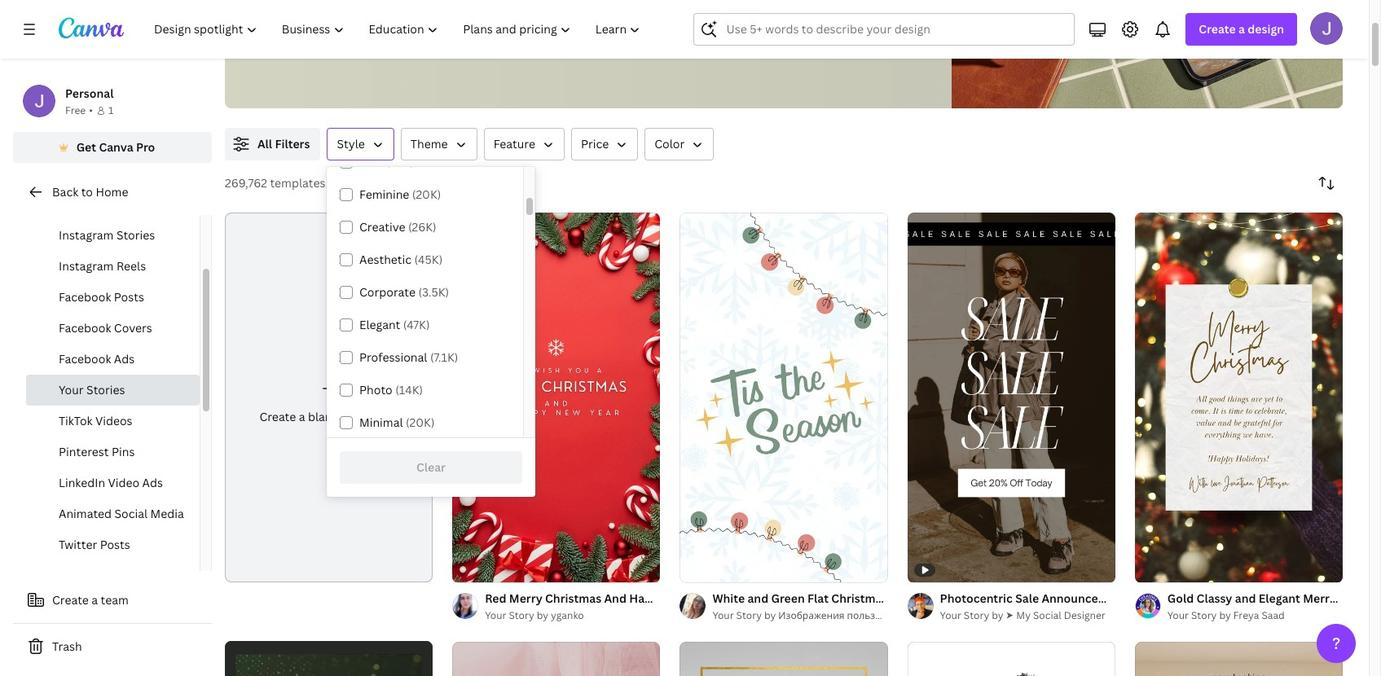 Task type: vqa. For each thing, say whether or not it's contained in the screenshot.


Task type: describe. For each thing, give the bounding box(es) containing it.
0 horizontal spatial templates
[[270, 175, 326, 191]]

designer
[[1064, 609, 1106, 622]]

➤
[[1006, 609, 1014, 622]]

feature button
[[484, 128, 565, 161]]

(16k)
[[386, 154, 414, 170]]

posts for facebook posts
[[114, 289, 144, 305]]

story down photo on the bottom left
[[368, 409, 398, 425]]

top level navigation element
[[143, 13, 655, 46]]

a for blank
[[299, 409, 305, 425]]

social
[[633, 0, 669, 0]]

for
[[514, 0, 533, 0]]

feminine
[[359, 187, 410, 202]]

that
[[452, 3, 478, 21]]

aesthetic
[[359, 252, 412, 267]]

instagram for instagram stories
[[59, 227, 114, 243]]

freya
[[1234, 609, 1260, 622]]

video
[[108, 475, 140, 491]]

animated social media
[[59, 506, 184, 522]]

instagram stories link
[[26, 220, 200, 251]]

linkedin video ads
[[59, 475, 163, 491]]

stopping
[[341, 3, 396, 21]]

Sort by button
[[1311, 167, 1343, 200]]

gold classy and elegant merry christm link
[[1168, 590, 1382, 608]]

facebook for facebook posts
[[59, 289, 111, 305]]

pinterest pins link
[[26, 437, 200, 468]]

create a blank your story link
[[225, 213, 433, 582]]

story inside gold classy and elegant merry christm your story by freya saad
[[1192, 609, 1217, 622]]

gold classy and elegant merry christmas instagram story image
[[1135, 213, 1343, 583]]

twitter posts
[[59, 537, 130, 553]]

your inside your story by ➤ my social designer link
[[940, 609, 962, 622]]

new inside red merry christmas and happy new year instagram story your story by yganko
[[669, 591, 693, 606]]

story left yganko
[[509, 609, 535, 622]]

your inside red merry christmas and happy new year instagram story your story by yganko
[[485, 609, 507, 622]]

a for team
[[92, 593, 98, 608]]

facebook for facebook ads
[[59, 351, 111, 367]]

creative (26k)
[[359, 219, 437, 235]]

merry inside red merry christmas and happy new year instagram story your story by yganko
[[509, 591, 543, 606]]

by inside the white and green flat christmas story your story by изображения пользователя anzhelika
[[765, 609, 776, 622]]

pins
[[112, 444, 135, 460]]

red
[[485, 591, 507, 606]]

your story by изображения пользователя anzhelika link
[[713, 608, 960, 624]]

videos
[[95, 413, 133, 429]]

facebook posts
[[59, 289, 144, 305]]

jacob simon image
[[1311, 12, 1343, 45]]

your up tiktok
[[59, 382, 84, 398]]

instagram reels
[[59, 258, 146, 274]]

story up изображения on the right
[[781, 591, 812, 606]]

covers
[[114, 320, 152, 336]]

facebook ads
[[59, 351, 135, 367]]

create for create a team
[[52, 593, 89, 608]]

christm
[[1339, 591, 1382, 606]]

design
[[1248, 21, 1285, 37]]

instagram for instagram reels
[[59, 258, 114, 274]]

Search search field
[[727, 14, 1065, 45]]

filters
[[275, 136, 310, 152]]

christmas inside the white and green flat christmas story your story by изображения пользователя anzhelika
[[832, 591, 888, 606]]

•
[[89, 104, 93, 117]]

269,762 templates
[[225, 175, 326, 191]]

trash
[[52, 639, 82, 654]]

white
[[713, 591, 745, 606]]

create a team
[[52, 593, 129, 608]]

your stories
[[59, 382, 125, 398]]

to
[[81, 184, 93, 200]]

christmas inside red merry christmas and happy new year instagram story your story by yganko
[[545, 591, 602, 606]]

tiktok
[[59, 413, 93, 429]]

year
[[696, 591, 720, 606]]

yganko
[[551, 609, 584, 622]]

corporate (3.5k)
[[359, 284, 449, 300]]

all filters
[[258, 136, 310, 152]]

price button
[[571, 128, 638, 161]]

free
[[65, 104, 86, 117]]

пользователя
[[847, 609, 914, 622]]

instagram inside red merry christmas and happy new year instagram story your story by yganko
[[723, 591, 779, 606]]

and inside the white and green flat christmas story your story by изображения пользователя anzhelika
[[748, 591, 769, 606]]

price
[[581, 136, 609, 152]]

use canva's free, customizable templates for your stories on social media and create thumb-stopping content that your audience can't help but hit "like."
[[251, 0, 738, 21]]

creative
[[359, 219, 406, 235]]

1 vertical spatial your
[[481, 3, 510, 21]]

can't
[[574, 3, 605, 21]]

saad
[[1262, 609, 1285, 622]]

personal
[[65, 86, 114, 101]]

green
[[771, 591, 805, 606]]

your story by ➤ my social designer
[[940, 609, 1106, 622]]

instagram reels link
[[26, 251, 200, 282]]

posts for twitter posts
[[100, 537, 130, 553]]

изображения
[[779, 609, 845, 622]]

aesthetic (45k)
[[359, 252, 443, 267]]

1 vertical spatial ads
[[142, 475, 163, 491]]

elegant (47k)
[[359, 317, 430, 333]]

(45k)
[[415, 252, 443, 267]]

create for create a design
[[1199, 21, 1236, 37]]

photo (14k)
[[359, 382, 423, 398]]

facebook ads link
[[26, 344, 200, 375]]

style
[[337, 136, 365, 152]]

red merry christmas and happy new year instagram story image
[[453, 213, 661, 583]]

merry inside gold classy and elegant merry christm your story by freya saad
[[1303, 591, 1337, 606]]

0 vertical spatial your
[[536, 0, 565, 0]]

animated social media link
[[26, 499, 200, 530]]

photo
[[359, 382, 393, 398]]

customizable
[[361, 0, 445, 0]]

white and green flat christmas story link
[[713, 590, 921, 608]]

create a design
[[1199, 21, 1285, 37]]

home
[[96, 184, 128, 200]]

red merry christmas and happy new year instagram story your story by yganko
[[485, 591, 812, 622]]



Task type: locate. For each thing, give the bounding box(es) containing it.
by inside gold classy and elegant merry christm your story by freya saad
[[1220, 609, 1231, 622]]

new
[[359, 154, 384, 170], [669, 591, 693, 606]]

twitter posts link
[[26, 530, 200, 561]]

0 horizontal spatial christmas
[[545, 591, 602, 606]]

your inside create a blank your story element
[[341, 409, 366, 425]]

your down 'white'
[[713, 609, 734, 622]]

posts inside "link"
[[114, 289, 144, 305]]

facebook for facebook covers
[[59, 320, 111, 336]]

0 horizontal spatial merry
[[509, 591, 543, 606]]

create left design
[[1199, 21, 1236, 37]]

free •
[[65, 104, 93, 117]]

audience
[[513, 3, 571, 21]]

by down green
[[765, 609, 776, 622]]

(47k)
[[403, 317, 430, 333]]

stories
[[116, 227, 155, 243], [86, 382, 125, 398]]

happy
[[629, 591, 666, 606]]

social right my
[[1033, 609, 1062, 622]]

1 vertical spatial a
[[299, 409, 305, 425]]

photography price list aesthetic shadow instagram story image
[[1135, 642, 1343, 677]]

1 vertical spatial elegant
[[1259, 591, 1301, 606]]

0 horizontal spatial create
[[52, 593, 89, 608]]

facebook covers
[[59, 320, 152, 336]]

2 facebook from the top
[[59, 320, 111, 336]]

blank
[[308, 409, 338, 425]]

story
[[368, 409, 398, 425], [781, 591, 812, 606], [891, 591, 921, 606], [509, 609, 535, 622], [736, 609, 762, 622], [964, 609, 990, 622], [1192, 609, 1217, 622]]

create for create a blank your story
[[260, 409, 296, 425]]

by down classy
[[1220, 609, 1231, 622]]

2 by from the left
[[765, 609, 776, 622]]

facebook posts link
[[26, 282, 200, 313]]

posts for instagram posts
[[116, 196, 147, 212]]

0 vertical spatial elegant
[[359, 317, 400, 333]]

2 horizontal spatial a
[[1239, 21, 1245, 37]]

1 vertical spatial create
[[260, 409, 296, 425]]

your inside gold classy and elegant merry christm your story by freya saad
[[1168, 609, 1189, 622]]

christmas up your story by yganko link
[[545, 591, 602, 606]]

story up пользователя
[[891, 591, 921, 606]]

back to home link
[[13, 176, 212, 209]]

anzhelika
[[916, 609, 960, 622]]

create a blank your story
[[260, 409, 398, 425]]

0 horizontal spatial elegant
[[359, 317, 400, 333]]

ads inside 'link'
[[114, 351, 135, 367]]

story down 'white'
[[736, 609, 762, 622]]

your down gold
[[1168, 609, 1189, 622]]

my
[[1017, 609, 1031, 622]]

posts up instagram stories link
[[116, 196, 147, 212]]

merry
[[509, 591, 543, 606], [1303, 591, 1337, 606]]

and up "like."
[[714, 0, 738, 0]]

(20k) for minimal (20k)
[[406, 415, 435, 430]]

your
[[536, 0, 565, 0], [481, 3, 510, 21]]

0 vertical spatial templates
[[448, 0, 511, 0]]

reels
[[116, 258, 146, 274]]

your right that
[[481, 3, 510, 21]]

(7.1k)
[[430, 350, 458, 365]]

a left team
[[92, 593, 98, 608]]

tiktok videos
[[59, 413, 133, 429]]

linkedin video ads link
[[26, 468, 200, 499]]

all
[[258, 136, 272, 152]]

stories for your stories
[[86, 382, 125, 398]]

white and green flat christmas story image
[[680, 213, 888, 583]]

and inside use canva's free, customizable templates for your stories on social media and create thumb-stopping content that your audience can't help but hit "like."
[[714, 0, 738, 0]]

create left team
[[52, 593, 89, 608]]

0 vertical spatial new
[[359, 154, 384, 170]]

back to home
[[52, 184, 128, 200]]

create inside dropdown button
[[1199, 21, 1236, 37]]

a for design
[[1239, 21, 1245, 37]]

None search field
[[694, 13, 1075, 46]]

gold
[[1168, 591, 1194, 606]]

(20k) for feminine (20k)
[[412, 187, 441, 202]]

0 vertical spatial (20k)
[[412, 187, 441, 202]]

posts
[[116, 196, 147, 212], [114, 289, 144, 305], [100, 537, 130, 553]]

269,762
[[225, 175, 267, 191]]

a left design
[[1239, 21, 1245, 37]]

2 christmas from the left
[[832, 591, 888, 606]]

create a blank your story element
[[225, 213, 433, 582]]

1 horizontal spatial and
[[748, 591, 769, 606]]

a
[[1239, 21, 1245, 37], [299, 409, 305, 425], [92, 593, 98, 608]]

a inside dropdown button
[[1239, 21, 1245, 37]]

merry right red
[[509, 591, 543, 606]]

help
[[608, 3, 636, 21]]

your inside the white and green flat christmas story your story by изображения пользователя anzhelika
[[713, 609, 734, 622]]

1 vertical spatial templates
[[270, 175, 326, 191]]

elegant up saad
[[1259, 591, 1301, 606]]

0 vertical spatial ads
[[114, 351, 135, 367]]

media
[[150, 506, 184, 522]]

and right 'white'
[[748, 591, 769, 606]]

and inside gold classy and elegant merry christm your story by freya saad
[[1235, 591, 1256, 606]]

minimal (20k)
[[359, 415, 435, 430]]

0 horizontal spatial new
[[359, 154, 384, 170]]

ads down covers
[[114, 351, 135, 367]]

1 vertical spatial facebook
[[59, 320, 111, 336]]

elegant
[[359, 317, 400, 333], [1259, 591, 1301, 606]]

twitter
[[59, 537, 97, 553]]

4 by from the left
[[1220, 609, 1231, 622]]

1 vertical spatial (20k)
[[406, 415, 435, 430]]

1 horizontal spatial christmas
[[832, 591, 888, 606]]

theme
[[411, 136, 448, 152]]

1 horizontal spatial templates
[[448, 0, 511, 0]]

by left ➤
[[992, 609, 1004, 622]]

instagram for instagram posts
[[59, 196, 114, 212]]

story down classy
[[1192, 609, 1217, 622]]

by left yganko
[[537, 609, 549, 622]]

a inside button
[[92, 593, 98, 608]]

flat
[[808, 591, 829, 606]]

2 horizontal spatial and
[[1235, 591, 1256, 606]]

2 horizontal spatial create
[[1199, 21, 1236, 37]]

a left blank
[[299, 409, 305, 425]]

0 vertical spatial social
[[115, 506, 148, 522]]

create inside button
[[52, 593, 89, 608]]

1 horizontal spatial create
[[260, 409, 296, 425]]

stories up reels at top left
[[116, 227, 155, 243]]

1 by from the left
[[537, 609, 549, 622]]

corporate
[[359, 284, 416, 300]]

but
[[639, 3, 661, 21]]

0 vertical spatial stories
[[116, 227, 155, 243]]

christmas up пользователя
[[832, 591, 888, 606]]

all filters button
[[225, 128, 321, 161]]

new left year
[[669, 591, 693, 606]]

(20k) up (26k)
[[412, 187, 441, 202]]

(20k) down (14k)
[[406, 415, 435, 430]]

0 vertical spatial posts
[[116, 196, 147, 212]]

1 horizontal spatial social
[[1033, 609, 1062, 622]]

create left blank
[[260, 409, 296, 425]]

ads
[[114, 351, 135, 367], [142, 475, 163, 491]]

posts down animated social media link
[[100, 537, 130, 553]]

1 horizontal spatial a
[[299, 409, 305, 425]]

facebook down instagram reels
[[59, 289, 111, 305]]

1 horizontal spatial ads
[[142, 475, 163, 491]]

by inside red merry christmas and happy new year instagram story your story by yganko
[[537, 609, 549, 622]]

ads right video
[[142, 475, 163, 491]]

stories for instagram stories
[[116, 227, 155, 243]]

your story by freya saad link
[[1168, 608, 1343, 624]]

color button
[[645, 128, 714, 161]]

create a team button
[[13, 584, 212, 617]]

3 facebook from the top
[[59, 351, 111, 367]]

templates inside use canva's free, customizable templates for your stories on social media and create thumb-stopping content that your audience can't help but hit "like."
[[448, 0, 511, 0]]

1 christmas from the left
[[545, 591, 602, 606]]

team
[[101, 593, 129, 608]]

social down video
[[115, 506, 148, 522]]

stories down facebook ads 'link'
[[86, 382, 125, 398]]

hit
[[664, 3, 681, 21]]

your right blank
[[341, 409, 366, 425]]

linkedin
[[59, 475, 105, 491]]

facebook inside 'link'
[[59, 351, 111, 367]]

0 vertical spatial create
[[1199, 21, 1236, 37]]

1 vertical spatial social
[[1033, 609, 1062, 622]]

theme button
[[401, 128, 477, 161]]

instagram posts link
[[26, 189, 200, 220]]

2 merry from the left
[[1303, 591, 1337, 606]]

1 horizontal spatial new
[[669, 591, 693, 606]]

instagram inside instagram stories link
[[59, 227, 114, 243]]

story left ➤
[[964, 609, 990, 622]]

3 by from the left
[[992, 609, 1004, 622]]

1 horizontal spatial your
[[536, 0, 565, 0]]

1 vertical spatial stories
[[86, 382, 125, 398]]

feminine (20k)
[[359, 187, 441, 202]]

facebook inside "link"
[[59, 289, 111, 305]]

0 horizontal spatial a
[[92, 593, 98, 608]]

2 vertical spatial facebook
[[59, 351, 111, 367]]

instagram inside "instagram reels" link
[[59, 258, 114, 274]]

1 horizontal spatial elegant
[[1259, 591, 1301, 606]]

minimal
[[359, 415, 403, 430]]

1 horizontal spatial merry
[[1303, 591, 1337, 606]]

0 horizontal spatial and
[[714, 0, 738, 0]]

gold classy and elegant merry christm your story by freya saad
[[1168, 591, 1382, 622]]

on
[[614, 0, 630, 0]]

1
[[108, 104, 114, 117]]

2 vertical spatial a
[[92, 593, 98, 608]]

white and green flat christmas story your story by изображения пользователя anzhelika
[[713, 591, 960, 622]]

media
[[673, 0, 711, 0]]

animated
[[59, 506, 112, 522]]

1 vertical spatial new
[[669, 591, 693, 606]]

professional
[[359, 350, 427, 365]]

elegant inside gold classy and elegant merry christm your story by freya saad
[[1259, 591, 1301, 606]]

use
[[251, 0, 275, 0]]

posts down reels at top left
[[114, 289, 144, 305]]

merry left christm
[[1303, 591, 1337, 606]]

get canva pro
[[76, 139, 155, 155]]

1 merry from the left
[[509, 591, 543, 606]]

your up audience
[[536, 0, 565, 0]]

stories
[[568, 0, 611, 0]]

trash link
[[13, 631, 212, 663]]

facebook up facebook ads
[[59, 320, 111, 336]]

0 vertical spatial a
[[1239, 21, 1245, 37]]

canva's
[[278, 0, 326, 0]]

0 horizontal spatial ads
[[114, 351, 135, 367]]

your down red
[[485, 609, 507, 622]]

your left ➤
[[940, 609, 962, 622]]

1 vertical spatial posts
[[114, 289, 144, 305]]

professional (7.1k)
[[359, 350, 458, 365]]

0 horizontal spatial social
[[115, 506, 148, 522]]

"like."
[[684, 3, 719, 21]]

classy
[[1197, 591, 1233, 606]]

social
[[115, 506, 148, 522], [1033, 609, 1062, 622]]

elegant down corporate
[[359, 317, 400, 333]]

create
[[1199, 21, 1236, 37], [260, 409, 296, 425], [52, 593, 89, 608]]

0 horizontal spatial your
[[481, 3, 510, 21]]

clear
[[416, 460, 446, 475]]

new down style
[[359, 154, 384, 170]]

your story by ➤ my social designer link
[[940, 608, 1116, 624]]

2 vertical spatial create
[[52, 593, 89, 608]]

templates down filters in the left top of the page
[[270, 175, 326, 191]]

instagram stories
[[59, 227, 155, 243]]

new (16k)
[[359, 154, 414, 170]]

instagram
[[59, 196, 114, 212], [59, 227, 114, 243], [59, 258, 114, 274], [723, 591, 779, 606]]

pinterest
[[59, 444, 109, 460]]

white gold minimalist special offers instagram story image
[[680, 642, 888, 677]]

and
[[604, 591, 627, 606]]

pink abstract minimalist coming soon instagram story image
[[453, 642, 661, 677]]

0 vertical spatial facebook
[[59, 289, 111, 305]]

and up freya
[[1235, 591, 1256, 606]]

your story by yganko link
[[485, 608, 661, 624]]

create a design button
[[1186, 13, 1298, 46]]

instagram inside instagram posts link
[[59, 196, 114, 212]]

1 facebook from the top
[[59, 289, 111, 305]]

2 vertical spatial posts
[[100, 537, 130, 553]]

get
[[76, 139, 96, 155]]

facebook up your stories
[[59, 351, 111, 367]]

templates up that
[[448, 0, 511, 0]]



